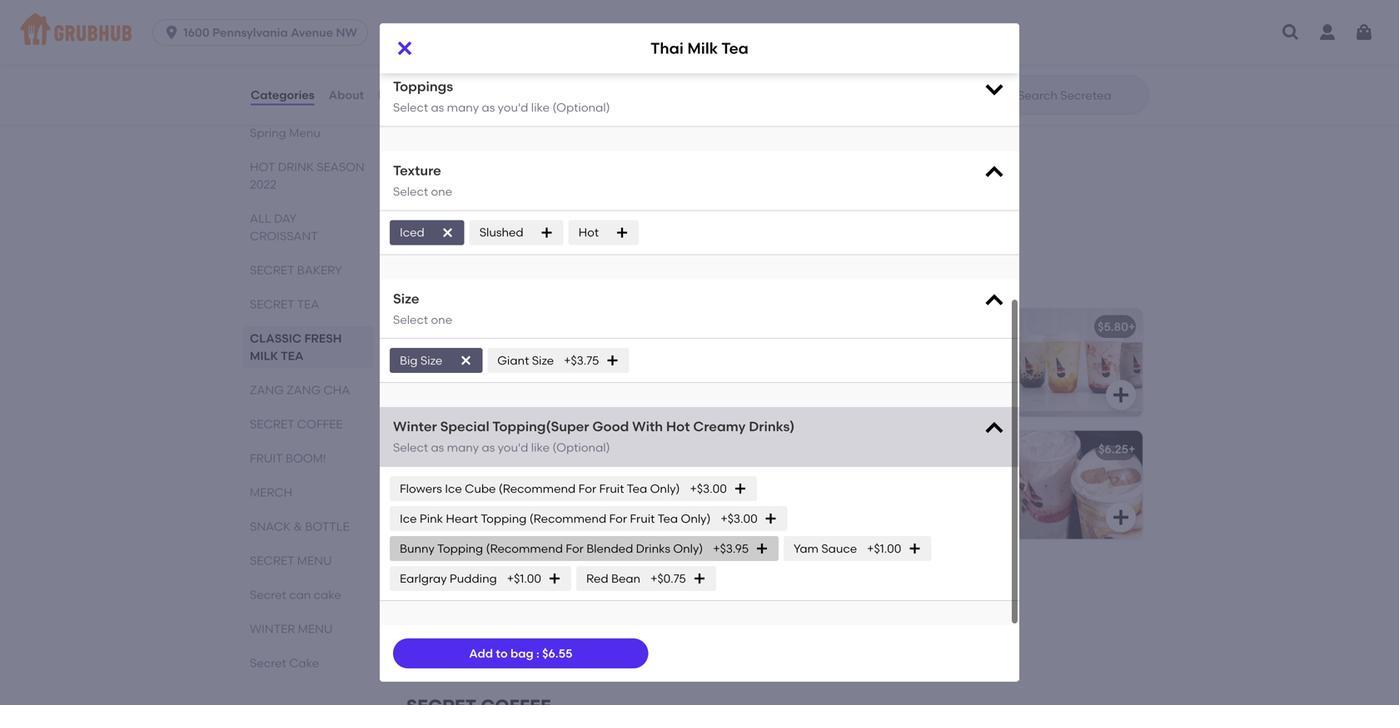 Task type: vqa. For each thing, say whether or not it's contained in the screenshot.
right size
yes



Task type: describe. For each thing, give the bounding box(es) containing it.
flowers
[[400, 482, 442, 496]]

heart
[[446, 512, 478, 526]]

all day croissant
[[250, 212, 318, 243]]

sauce
[[822, 542, 857, 556]]

yam
[[794, 542, 819, 556]]

secret bakery
[[250, 263, 342, 277]]

secret tea
[[250, 297, 319, 312]]

brown
[[420, 320, 456, 334]]

oat milk
[[400, 13, 447, 27]]

like inside winter special topping(super good with hot creamy drinks) select as many as you'd like (optional)
[[531, 441, 550, 455]]

red bean
[[587, 572, 641, 586]]

boba
[[496, 320, 526, 334]]

topping down drinks)
[[793, 466, 838, 480]]

many inside winter special topping(super good with hot creamy drinks) select as many as you'd like (optional)
[[447, 441, 479, 455]]

spring
[[250, 126, 286, 140]]

secret for secret tea
[[250, 297, 294, 312]]

spring menu
[[250, 126, 321, 140]]

+$3.00 for ice pink heart topping (recommend for fruit tea only)
[[721, 512, 758, 526]]

+$3.00 for flowers ice cube (recommend for fruit tea only)
[[690, 482, 727, 496]]

1 vertical spatial only)
[[681, 512, 711, 526]]

boom!
[[286, 452, 326, 466]]

soy milk
[[697, 13, 742, 27]]

$5.80 + for mango dirty milk image
[[1098, 320, 1136, 334]]

earlgray pudding
[[400, 572, 497, 586]]

milk up +$3.75
[[559, 320, 582, 334]]

select for size
[[393, 313, 428, 327]]

topping for thai milk tea
[[420, 162, 464, 176]]

0 vertical spatial topping
[[481, 512, 527, 526]]

avenue
[[291, 25, 333, 40]]

bunny
[[400, 542, 435, 556]]

1600 pennsylvania avenue nw button
[[153, 19, 375, 46]]

secret coffee
[[250, 417, 343, 432]]

secret for secret cake
[[250, 657, 286, 671]]

$5.80 for mango dirty milk image
[[1098, 320, 1129, 334]]

secret milk tea image
[[645, 5, 770, 113]]

milk
[[250, 349, 278, 363]]

1 vertical spatial (recommend
[[530, 512, 607, 526]]

winter special topping(super good with hot creamy drinks) select as many as you'd like (optional)
[[393, 419, 795, 455]]

+ for mango dirty milk image
[[1129, 320, 1136, 334]]

texture select one
[[393, 162, 453, 199]]

drink
[[278, 160, 314, 174]]

2 vertical spatial for
[[566, 542, 584, 556]]

milk up texture select one
[[448, 138, 471, 153]]

cake
[[289, 657, 319, 671]]

+$0.75 for soy milk
[[752, 13, 787, 27]]

blended
[[587, 542, 633, 556]]

0 vertical spatial fruit
[[599, 482, 624, 496]]

size for big size
[[421, 354, 443, 368]]

1 horizontal spatial thai
[[651, 39, 684, 57]]

secret cake
[[250, 657, 319, 671]]

brown sugar boba dirty milk
[[420, 320, 582, 334]]

:
[[537, 647, 540, 661]]

bottle
[[305, 520, 350, 534]]

$5.80 + for thai milk tea image
[[725, 138, 763, 153]]

secret for secret bakery
[[250, 263, 294, 277]]

flowers ice cube (recommend for fruit tea only)
[[400, 482, 680, 496]]

&
[[294, 520, 302, 534]]

topping not included! up "sauce"
[[793, 466, 914, 480]]

earlgray
[[400, 572, 447, 586]]

fruit
[[250, 452, 283, 466]]

oat
[[400, 13, 422, 27]]

0 vertical spatial for
[[579, 482, 597, 496]]

can
[[289, 588, 311, 602]]

milk right almond
[[584, 13, 606, 27]]

0 vertical spatial zang zang cha
[[407, 270, 564, 291]]

1 vertical spatial cha
[[324, 383, 350, 397]]

1600 pennsylvania avenue nw
[[183, 25, 357, 40]]

taro milk tea button
[[783, 5, 1143, 113]]

zang up brown sugar boba dirty milk at top left
[[464, 270, 518, 291]]

included! for strawberry dirty milk
[[489, 588, 541, 603]]

topping not included! for strawberry dirty milk
[[420, 588, 541, 603]]

1 vertical spatial thai milk tea
[[420, 138, 494, 153]]

winter menu
[[250, 622, 333, 637]]

main navigation navigation
[[0, 0, 1400, 65]]

not up "sauce"
[[840, 466, 859, 480]]

secret for secret milk tea
[[420, 16, 457, 30]]

+$0.75 for oat milk
[[457, 13, 492, 27]]

secret for secret coffee
[[250, 417, 294, 432]]

topping(super
[[493, 419, 589, 435]]

red
[[587, 572, 609, 586]]

$6.25
[[1099, 442, 1129, 457]]

add to bag : $6.55
[[469, 647, 573, 661]]

almond milk
[[537, 13, 606, 27]]

ice pink heart topping (recommend for fruit tea only)
[[400, 512, 711, 526]]

classic
[[250, 332, 302, 346]]

select for toppings
[[393, 101, 428, 115]]

mango dirty milk image
[[1018, 309, 1143, 417]]

select inside winter special topping(super good with hot creamy drinks) select as many as you'd like (optional)
[[393, 441, 428, 455]]

oero
[[420, 442, 448, 457]]

$6.55
[[543, 647, 573, 661]]

(optional) inside winter special topping(super good with hot creamy drinks) select as many as you'd like (optional)
[[553, 441, 610, 455]]

2 vertical spatial (recommend
[[486, 542, 563, 556]]

brown sugar boba dirty milk button
[[410, 309, 770, 417]]

$5.55
[[725, 16, 756, 30]]

menu
[[289, 126, 321, 140]]

strawberry dirty milk image
[[645, 554, 770, 662]]

zang up secret coffee
[[287, 383, 321, 397]]

add
[[469, 647, 493, 661]]

taro
[[793, 16, 818, 30]]

search icon image
[[991, 85, 1011, 105]]

milk down bunny topping (recommend for blended drinks only)
[[516, 565, 539, 579]]

milk right soy at top
[[720, 13, 742, 27]]

fresh
[[304, 332, 342, 346]]

snack
[[250, 520, 291, 534]]

peanut butter lotus dirty milk image
[[1018, 431, 1143, 540]]

texture
[[393, 162, 441, 179]]

secret milk tea
[[420, 16, 506, 30]]

one for texture
[[431, 185, 453, 199]]

+ for thai milk tea image
[[756, 138, 763, 153]]

nw
[[336, 25, 357, 40]]

you'd inside winter special topping(super good with hot creamy drinks) select as many as you'd like (optional)
[[498, 441, 529, 455]]

big size
[[400, 354, 443, 368]]

+$0.75 for red bean
[[651, 572, 686, 586]]

toppings
[[393, 78, 453, 95]]

1 horizontal spatial thai milk tea
[[651, 39, 749, 57]]

all
[[250, 212, 271, 226]]

secret for secret menu
[[250, 554, 294, 568]]



Task type: locate. For each thing, give the bounding box(es) containing it.
1 vertical spatial fruit
[[630, 512, 655, 526]]

milk right oat milk
[[460, 16, 483, 30]]

0 horizontal spatial ice
[[400, 512, 417, 526]]

oero dirty milk image
[[645, 431, 770, 540]]

0 horizontal spatial fruit
[[599, 482, 624, 496]]

hot inside winter special topping(super good with hot creamy drinks) select as many as you'd like (optional)
[[666, 419, 690, 435]]

bunny topping (recommend for blended drinks only)
[[400, 542, 703, 556]]

+$1.00 for earlgray pudding
[[507, 572, 542, 586]]

+
[[756, 16, 763, 30], [756, 138, 763, 153], [1129, 320, 1136, 334], [1129, 442, 1136, 457]]

1 horizontal spatial +$1.00
[[867, 542, 902, 556]]

included! for thai milk tea
[[489, 162, 541, 176]]

for left blended
[[566, 542, 584, 556]]

reviews
[[378, 88, 425, 102]]

4 secret from the top
[[250, 554, 294, 568]]

0 horizontal spatial dirty
[[451, 442, 478, 457]]

hot drink season 2022
[[250, 160, 365, 192]]

1 vertical spatial many
[[447, 441, 479, 455]]

topping up strawberry
[[437, 542, 483, 556]]

topping down cube
[[481, 512, 527, 526]]

special
[[440, 419, 490, 435]]

about button
[[328, 65, 365, 125]]

secret up toppings
[[420, 16, 457, 30]]

menu
[[297, 554, 332, 568], [298, 622, 333, 637]]

Search Secretea search field
[[1016, 87, 1144, 103]]

topping up iced
[[420, 162, 464, 176]]

no
[[832, 13, 849, 27]]

secret down winter at bottom
[[250, 657, 286, 671]]

1 horizontal spatial cha
[[522, 270, 564, 291]]

fruit
[[599, 482, 624, 496], [630, 512, 655, 526]]

0 vertical spatial $5.80 +
[[725, 138, 763, 153]]

+$1.00 right "sauce"
[[867, 542, 902, 556]]

select down winter
[[393, 441, 428, 455]]

brown sugar boba dirty milk image
[[645, 309, 770, 417]]

0 vertical spatial many
[[447, 101, 479, 115]]

+$1.00 down bunny topping (recommend for blended drinks only)
[[507, 572, 542, 586]]

0 horizontal spatial $5.80 +
[[725, 138, 763, 153]]

zang zang cha up secret coffee
[[250, 383, 350, 397]]

0 horizontal spatial cha
[[324, 383, 350, 397]]

zang up brown
[[407, 270, 460, 291]]

pennsylvania
[[212, 25, 288, 40]]

+$0.75 right the almond milk
[[616, 13, 652, 27]]

classic fresh milk tea
[[250, 332, 342, 363]]

for up ice pink heart topping (recommend for fruit tea only)
[[579, 482, 597, 496]]

topping for oero dirty milk
[[420, 466, 464, 480]]

taro milk tea image
[[1018, 5, 1143, 113]]

0 horizontal spatial hot
[[579, 226, 599, 240]]

1 horizontal spatial size
[[421, 354, 443, 368]]

1 select from the top
[[393, 101, 428, 115]]

like
[[531, 101, 550, 115], [531, 441, 550, 455]]

categories button
[[250, 65, 315, 125]]

+$0.75 down "drinks"
[[651, 572, 686, 586]]

select inside toppings select as many as you'd like (optional)
[[393, 101, 428, 115]]

menu for secret menu
[[297, 554, 332, 568]]

not up cube
[[467, 466, 486, 480]]

sugar
[[459, 320, 493, 334]]

0 vertical spatial (optional)
[[553, 101, 610, 115]]

2 (optional) from the top
[[553, 441, 610, 455]]

pink
[[420, 512, 443, 526]]

topping not included! for oero dirty milk
[[420, 466, 541, 480]]

1 vertical spatial zang zang cha
[[250, 383, 350, 397]]

1 vertical spatial like
[[531, 441, 550, 455]]

1600
[[183, 25, 210, 40]]

taro milk tea
[[793, 16, 868, 30]]

dirty for oero dirty milk
[[451, 442, 478, 457]]

0 horizontal spatial size
[[393, 291, 420, 307]]

select inside texture select one
[[393, 185, 428, 199]]

dirty for strawberry dirty milk
[[486, 565, 513, 579]]

0 vertical spatial menu
[[297, 554, 332, 568]]

topping not included! up cube
[[420, 466, 541, 480]]

1 horizontal spatial zang zang cha
[[407, 270, 564, 291]]

milk
[[425, 13, 447, 27], [584, 13, 606, 27], [720, 13, 742, 27], [851, 13, 873, 27], [460, 16, 483, 30], [821, 16, 844, 30], [688, 39, 718, 57], [448, 138, 471, 153], [559, 320, 582, 334], [481, 442, 504, 457], [516, 565, 539, 579]]

1 horizontal spatial $5.80
[[1098, 320, 1129, 334]]

size right the giant
[[532, 354, 554, 368]]

0 vertical spatial one
[[431, 185, 453, 199]]

$5.55 +
[[725, 16, 763, 30]]

2 horizontal spatial size
[[532, 354, 554, 368]]

not right texture select one
[[467, 162, 486, 176]]

one down texture
[[431, 185, 453, 199]]

secret up classic
[[250, 297, 294, 312]]

1 like from the top
[[531, 101, 550, 115]]

one for size
[[431, 313, 453, 327]]

one inside "size select one"
[[431, 313, 453, 327]]

0 vertical spatial ice
[[445, 482, 462, 496]]

milk down soy at top
[[688, 39, 718, 57]]

0 vertical spatial secret
[[420, 16, 457, 30]]

drinks
[[636, 542, 671, 556]]

0 horizontal spatial zang zang cha
[[250, 383, 350, 397]]

tea inside button
[[847, 16, 868, 30]]

included!
[[489, 162, 541, 176], [489, 466, 541, 480], [862, 466, 914, 480], [489, 588, 541, 603]]

0 vertical spatial +$3.00
[[690, 482, 727, 496]]

+ for secret milk tea image
[[756, 16, 763, 30]]

you'd inside toppings select as many as you'd like (optional)
[[498, 101, 529, 115]]

1 vertical spatial for
[[609, 512, 627, 526]]

fruit up "drinks"
[[630, 512, 655, 526]]

size right the big
[[421, 354, 443, 368]]

2022
[[250, 177, 277, 192]]

1 horizontal spatial hot
[[666, 419, 690, 435]]

select
[[393, 101, 428, 115], [393, 185, 428, 199], [393, 313, 428, 327], [393, 441, 428, 455]]

$5.80 +
[[725, 138, 763, 153], [1098, 320, 1136, 334]]

bean
[[612, 572, 641, 586]]

cha up coffee
[[324, 383, 350, 397]]

1 horizontal spatial ice
[[445, 482, 462, 496]]

tea down classic
[[281, 349, 304, 363]]

dirty inside button
[[529, 320, 556, 334]]

2 you'd from the top
[[498, 441, 529, 455]]

+ for peanut butter lotus dirty milk image
[[1129, 442, 1136, 457]]

secret
[[250, 263, 294, 277], [250, 297, 294, 312], [250, 417, 294, 432], [250, 554, 294, 568]]

not for oero dirty milk
[[467, 466, 486, 480]]

2 vertical spatial secret
[[250, 657, 286, 671]]

giant
[[498, 354, 529, 368]]

1 vertical spatial one
[[431, 313, 453, 327]]

secret left can
[[250, 588, 286, 602]]

reviews button
[[377, 65, 426, 125]]

svg image inside '1600 pennsylvania avenue nw' button
[[163, 24, 180, 41]]

1 vertical spatial hot
[[666, 419, 690, 435]]

secret can cake
[[250, 588, 341, 602]]

thai milk tea up texture
[[420, 138, 494, 153]]

1 many from the top
[[447, 101, 479, 115]]

hot
[[579, 226, 599, 240], [666, 419, 690, 435]]

0 vertical spatial (recommend
[[499, 482, 576, 496]]

1 vertical spatial topping
[[437, 542, 483, 556]]

0 horizontal spatial $5.80
[[725, 138, 756, 153]]

season
[[317, 160, 365, 174]]

(recommend down ice pink heart topping (recommend for fruit tea only)
[[486, 542, 563, 556]]

1 vertical spatial secret
[[250, 588, 286, 602]]

0 horizontal spatial thai
[[420, 138, 445, 153]]

+$1.00
[[867, 542, 902, 556], [507, 572, 542, 586]]

+$3.75
[[564, 354, 599, 368]]

size inside "size select one"
[[393, 291, 420, 307]]

ice left "pink"
[[400, 512, 417, 526]]

0 vertical spatial tea
[[297, 297, 319, 312]]

1 vertical spatial +$1.00
[[507, 572, 542, 586]]

select inside "size select one"
[[393, 313, 428, 327]]

topping not included! up slushed
[[420, 162, 541, 176]]

2 one from the top
[[431, 313, 453, 327]]

1 one from the top
[[431, 185, 453, 199]]

zang zang cha
[[407, 270, 564, 291], [250, 383, 350, 397]]

+$3.00
[[690, 482, 727, 496], [721, 512, 758, 526]]

1 vertical spatial tea
[[281, 349, 304, 363]]

iced
[[400, 226, 425, 240]]

0 vertical spatial hot
[[579, 226, 599, 240]]

toppings select as many as you'd like (optional)
[[393, 78, 610, 115]]

cube
[[465, 482, 496, 496]]

topping for strawberry dirty milk
[[420, 588, 464, 603]]

dirty down special
[[451, 442, 478, 457]]

pudding
[[450, 572, 497, 586]]

not for strawberry dirty milk
[[467, 588, 486, 603]]

0 vertical spatial like
[[531, 101, 550, 115]]

categories
[[251, 88, 315, 102]]

zang zang cha up sugar
[[407, 270, 564, 291]]

many down toppings
[[447, 101, 479, 115]]

1 horizontal spatial fruit
[[630, 512, 655, 526]]

topping down earlgray pudding
[[420, 588, 464, 603]]

1 secret from the top
[[250, 263, 294, 277]]

1 you'd from the top
[[498, 101, 529, 115]]

slushed
[[480, 226, 524, 240]]

big
[[400, 354, 418, 368]]

topping not included! for thai milk tea
[[420, 162, 541, 176]]

1 vertical spatial $5.80
[[1098, 320, 1129, 334]]

menu for winter menu
[[298, 622, 333, 637]]

cake
[[314, 588, 341, 602]]

thai milk tea down soy at top
[[651, 39, 749, 57]]

milk right no
[[851, 13, 873, 27]]

1 horizontal spatial dirty
[[486, 565, 513, 579]]

1 vertical spatial (optional)
[[553, 441, 610, 455]]

0 vertical spatial you'd
[[498, 101, 529, 115]]

bag
[[511, 647, 534, 661]]

one
[[431, 185, 453, 199], [431, 313, 453, 327]]

2 select from the top
[[393, 185, 428, 199]]

not
[[467, 162, 486, 176], [467, 466, 486, 480], [840, 466, 859, 480], [467, 588, 486, 603]]

2 many from the top
[[447, 441, 479, 455]]

bakery
[[297, 263, 342, 277]]

secret menu
[[250, 554, 332, 568]]

topping not included! down pudding at the left bottom of the page
[[420, 588, 541, 603]]

secret down croissant
[[250, 263, 294, 277]]

topping
[[481, 512, 527, 526], [437, 542, 483, 556]]

zang
[[407, 270, 460, 291], [464, 270, 518, 291], [250, 383, 284, 397], [287, 383, 321, 397]]

0 vertical spatial thai milk tea
[[651, 39, 749, 57]]

winter
[[250, 622, 295, 637]]

fruit boom!
[[250, 452, 326, 466]]

dirty right strawberry
[[486, 565, 513, 579]]

oero dirty milk
[[420, 442, 504, 457]]

many inside toppings select as many as you'd like (optional)
[[447, 101, 479, 115]]

secret down "snack"
[[250, 554, 294, 568]]

+$0.75 right oat milk
[[457, 13, 492, 27]]

0 vertical spatial only)
[[650, 482, 680, 496]]

size for giant size
[[532, 354, 554, 368]]

menu down the bottle
[[297, 554, 332, 568]]

strawberry dirty milk
[[420, 565, 539, 579]]

to
[[496, 647, 508, 661]]

secret for secret can cake
[[250, 588, 286, 602]]

milk right taro
[[821, 16, 844, 30]]

+$0.75 for almond milk
[[616, 13, 652, 27]]

2 secret from the top
[[250, 297, 294, 312]]

1 (optional) from the top
[[553, 101, 610, 115]]

3 secret from the top
[[250, 417, 294, 432]]

0 vertical spatial cha
[[522, 270, 564, 291]]

size
[[393, 291, 420, 307], [421, 354, 443, 368], [532, 354, 554, 368]]

0 horizontal spatial +$1.00
[[507, 572, 542, 586]]

topping down oero
[[420, 466, 464, 480]]

size up the big
[[393, 291, 420, 307]]

milk right "oat"
[[425, 13, 447, 27]]

strawberry
[[420, 565, 483, 579]]

select for texture
[[393, 185, 428, 199]]

(recommend up ice pink heart topping (recommend for fruit tea only)
[[499, 482, 576, 496]]

thai milk tea image
[[645, 127, 770, 235]]

milk down special
[[481, 442, 504, 457]]

1 vertical spatial dirty
[[451, 442, 478, 457]]

1 vertical spatial $5.80 +
[[1098, 320, 1136, 334]]

$5.80 for thai milk tea image
[[725, 138, 756, 153]]

0 vertical spatial +$1.00
[[867, 542, 902, 556]]

like inside toppings select as many as you'd like (optional)
[[531, 101, 550, 115]]

2 like from the top
[[531, 441, 550, 455]]

0 vertical spatial thai
[[651, 39, 684, 57]]

1 horizontal spatial $5.80 +
[[1098, 320, 1136, 334]]

almond
[[537, 13, 582, 27]]

select down toppings
[[393, 101, 428, 115]]

not for thai milk tea
[[467, 162, 486, 176]]

hot
[[250, 160, 275, 174]]

topping not included!
[[420, 162, 541, 176], [420, 466, 541, 480], [793, 466, 914, 480], [420, 588, 541, 603]]

+$3.00 up '+$3.95'
[[721, 512, 758, 526]]

1 vertical spatial ice
[[400, 512, 417, 526]]

1 vertical spatial menu
[[298, 622, 333, 637]]

winter
[[393, 419, 437, 435]]

0 vertical spatial dirty
[[529, 320, 556, 334]]

+$3.00 down creamy
[[690, 482, 727, 496]]

yam sauce
[[794, 542, 857, 556]]

svg image
[[658, 14, 672, 27], [890, 14, 903, 27], [738, 81, 758, 101], [983, 161, 1006, 185], [738, 204, 758, 224], [540, 226, 554, 239], [983, 289, 1006, 313], [734, 482, 747, 496], [738, 508, 758, 528], [756, 542, 769, 556], [908, 542, 922, 556], [693, 572, 706, 586]]

many down special
[[447, 441, 479, 455]]

menu up cake
[[298, 622, 333, 637]]

one inside texture select one
[[431, 185, 453, 199]]

2 vertical spatial only)
[[673, 542, 703, 556]]

tea down bakery
[[297, 297, 319, 312]]

giant size
[[498, 354, 554, 368]]

snack & bottle
[[250, 520, 350, 534]]

tea
[[297, 297, 319, 312], [281, 349, 304, 363]]

tea inside classic fresh milk tea
[[281, 349, 304, 363]]

+$0.75 left taro
[[752, 13, 787, 27]]

day
[[274, 212, 297, 226]]

with
[[632, 419, 663, 435]]

secret up fruit
[[250, 417, 294, 432]]

good
[[593, 419, 629, 435]]

ice left cube
[[445, 482, 462, 496]]

not down pudding at the left bottom of the page
[[467, 588, 486, 603]]

3 select from the top
[[393, 313, 428, 327]]

select down texture
[[393, 185, 428, 199]]

1 vertical spatial thai
[[420, 138, 445, 153]]

cha
[[522, 270, 564, 291], [324, 383, 350, 397]]

one left sugar
[[431, 313, 453, 327]]

+$1.00 for yam sauce
[[867, 542, 902, 556]]

svg image
[[499, 14, 512, 27], [794, 14, 807, 27], [1281, 22, 1301, 42], [1355, 22, 1375, 42], [163, 24, 180, 41], [395, 38, 415, 58], [983, 77, 1006, 101], [1111, 81, 1131, 101], [441, 226, 455, 239], [616, 226, 629, 239], [459, 354, 473, 368], [606, 354, 619, 368], [1111, 385, 1131, 405], [983, 418, 1006, 441], [1111, 508, 1131, 528], [765, 512, 778, 526], [548, 572, 562, 586]]

0 horizontal spatial thai milk tea
[[420, 138, 494, 153]]

1 vertical spatial +$3.00
[[721, 512, 758, 526]]

as
[[431, 101, 444, 115], [482, 101, 495, 115], [431, 441, 444, 455], [482, 441, 495, 455]]

included! for oero dirty milk
[[489, 466, 541, 480]]

(recommend up bunny topping (recommend for blended drinks only)
[[530, 512, 607, 526]]

0 vertical spatial $5.80
[[725, 138, 756, 153]]

dirty right boba on the top left of the page
[[529, 320, 556, 334]]

size select one
[[393, 291, 453, 327]]

1 vertical spatial you'd
[[498, 441, 529, 455]]

no milk
[[832, 13, 873, 27]]

merch
[[250, 486, 293, 500]]

4 select from the top
[[393, 441, 428, 455]]

(optional) inside toppings select as many as you'd like (optional)
[[553, 101, 610, 115]]

2 vertical spatial dirty
[[486, 565, 513, 579]]

tea
[[485, 16, 506, 30], [847, 16, 868, 30], [722, 39, 749, 57], [474, 138, 494, 153], [627, 482, 648, 496], [658, 512, 678, 526]]

2 horizontal spatial dirty
[[529, 320, 556, 334]]

zang down milk
[[250, 383, 284, 397]]

cha up boba on the top left of the page
[[522, 270, 564, 291]]

select up the big
[[393, 313, 428, 327]]

for up blended
[[609, 512, 627, 526]]

+$3.95
[[713, 542, 749, 556]]

fruit down winter special topping(super good with hot creamy drinks) select as many as you'd like (optional)
[[599, 482, 624, 496]]

you'd
[[498, 101, 529, 115], [498, 441, 529, 455]]



